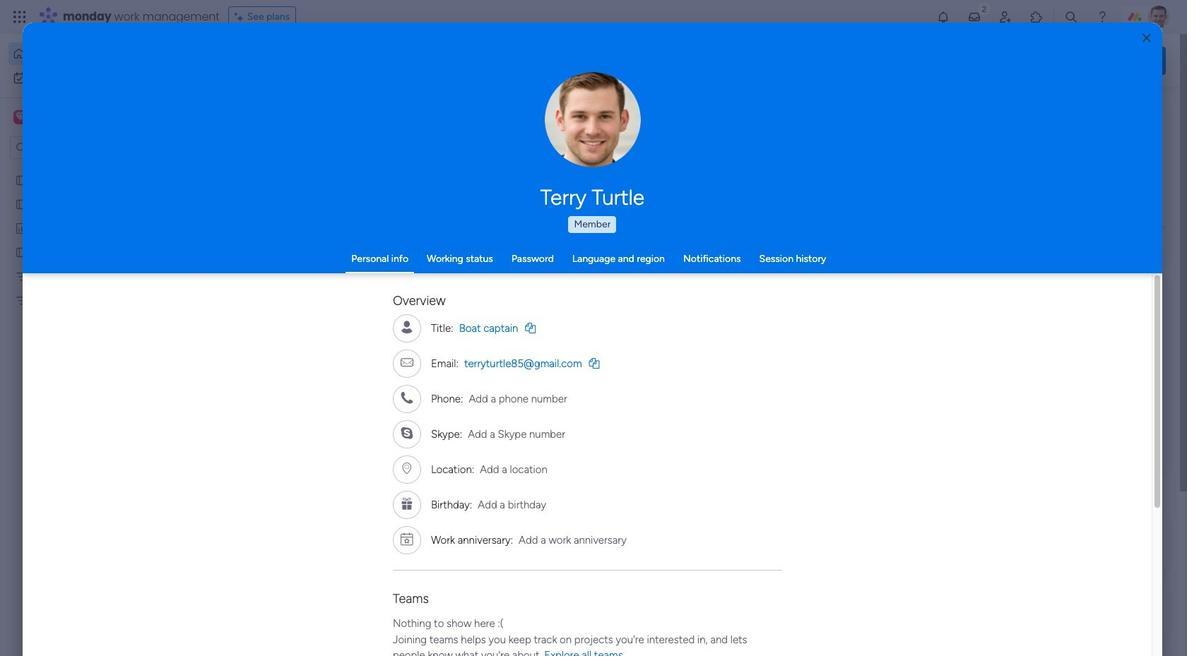 Task type: locate. For each thing, give the bounding box(es) containing it.
3 component image from the left
[[698, 280, 711, 293]]

1 component image from the left
[[236, 280, 249, 293]]

option
[[8, 42, 172, 65], [8, 66, 172, 89], [0, 167, 180, 170]]

0 horizontal spatial public board image
[[15, 197, 28, 211]]

close image
[[1143, 33, 1151, 43]]

help image
[[1095, 10, 1109, 24]]

notifications image
[[936, 10, 950, 24]]

templates image image
[[967, 284, 1153, 382]]

2 add to favorites image from the left
[[881, 258, 895, 272]]

0 horizontal spatial public dashboard image
[[15, 221, 28, 235]]

public dashboard image
[[15, 221, 28, 235], [698, 258, 714, 273]]

workspace image
[[13, 110, 28, 125], [16, 110, 25, 125]]

copied! image
[[525, 323, 536, 333]]

1 workspace image from the left
[[13, 110, 28, 125]]

2 vertical spatial option
[[0, 167, 180, 170]]

terry turtle image
[[1148, 6, 1170, 28]]

add to favorites image
[[650, 258, 664, 272], [881, 258, 895, 272]]

add to favorites image
[[419, 431, 433, 446]]

0 vertical spatial public dashboard image
[[15, 221, 28, 235]]

component image
[[236, 280, 249, 293], [467, 280, 480, 293], [698, 280, 711, 293]]

public board image
[[15, 173, 28, 187], [15, 245, 28, 259], [467, 258, 483, 273]]

1 horizontal spatial component image
[[467, 280, 480, 293]]

1 vertical spatial public dashboard image
[[698, 258, 714, 273]]

0 horizontal spatial component image
[[236, 280, 249, 293]]

quick search results list box
[[218, 132, 920, 493]]

1 vertical spatial public board image
[[236, 258, 252, 273]]

help center element
[[954, 583, 1166, 639]]

1 horizontal spatial add to favorites image
[[881, 258, 895, 272]]

public board image
[[15, 197, 28, 211], [236, 258, 252, 273]]

0 vertical spatial option
[[8, 42, 172, 65]]

2 component image from the left
[[467, 280, 480, 293]]

0 horizontal spatial add to favorites image
[[650, 258, 664, 272]]

component image for 1st add to favorites image from the right
[[698, 280, 711, 293]]

2 horizontal spatial component image
[[698, 280, 711, 293]]

list box
[[0, 165, 180, 503]]

search everything image
[[1064, 10, 1078, 24]]



Task type: describe. For each thing, give the bounding box(es) containing it.
0 vertical spatial public board image
[[15, 197, 28, 211]]

2 image
[[978, 1, 991, 17]]

copied! image
[[589, 358, 600, 369]]

remove from favorites image
[[419, 258, 433, 272]]

select product image
[[13, 10, 27, 24]]

workspace selection element
[[13, 109, 118, 127]]

dapulse x slim image
[[1145, 102, 1162, 119]]

2 workspace image from the left
[[16, 110, 25, 125]]

1 horizontal spatial public board image
[[236, 258, 252, 273]]

component image for remove from favorites image
[[236, 280, 249, 293]]

see plans image
[[234, 9, 247, 25]]

Search in workspace field
[[30, 140, 118, 156]]

1 vertical spatial option
[[8, 66, 172, 89]]

component image for second add to favorites image from the right
[[467, 280, 480, 293]]

1 horizontal spatial public dashboard image
[[698, 258, 714, 273]]

monday marketplace image
[[1030, 10, 1044, 24]]

1 add to favorites image from the left
[[650, 258, 664, 272]]

getting started element
[[954, 515, 1166, 572]]

update feed image
[[967, 10, 982, 24]]

invite members image
[[999, 10, 1013, 24]]



Task type: vqa. For each thing, say whether or not it's contained in the screenshot.
"v2 bolt switch" image
no



